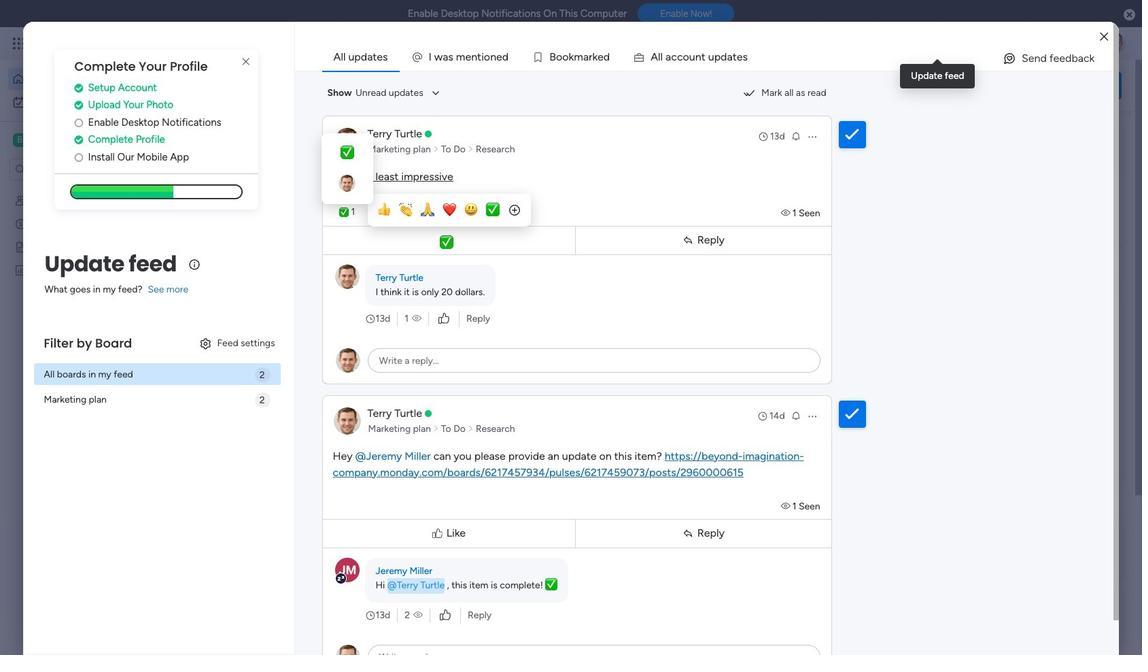 Task type: locate. For each thing, give the bounding box(es) containing it.
1 vertical spatial public board image
[[450, 276, 465, 290]]

workspace selection element
[[13, 132, 86, 148]]

public board image up component icon
[[450, 276, 465, 290]]

check circle image
[[75, 135, 83, 145]]

0 vertical spatial option
[[8, 68, 165, 90]]

dapulse x slim image
[[238, 54, 254, 70], [1102, 126, 1118, 142]]

search everything image
[[1025, 37, 1038, 50]]

0 vertical spatial terry turtle image
[[1105, 33, 1127, 54]]

dapulse close image
[[1125, 8, 1136, 22]]

0 horizontal spatial public board image
[[14, 240, 27, 253]]

1 vertical spatial v2 seen image
[[414, 609, 423, 622]]

0 horizontal spatial terry turtle image
[[242, 636, 269, 655]]

1 horizontal spatial public board image
[[450, 276, 465, 290]]

1 vertical spatial v2 like image
[[440, 608, 451, 623]]

give feedback image
[[1003, 52, 1017, 65]]

circle o image up check circle image
[[75, 118, 83, 128]]

1 vertical spatial dapulse x slim image
[[1102, 126, 1118, 142]]

close image
[[1101, 32, 1109, 42]]

workspace image
[[13, 133, 27, 148]]

tab list
[[322, 44, 1115, 71]]

1 vertical spatial v2 seen image
[[781, 500, 793, 512]]

public board image up public dashboard icon
[[14, 240, 27, 253]]

1 horizontal spatial terry turtle image
[[1105, 33, 1127, 54]]

v2 like image
[[439, 311, 450, 326], [440, 608, 451, 623]]

public board image
[[14, 240, 27, 253], [450, 276, 465, 290]]

1 horizontal spatial v2 seen image
[[781, 207, 793, 219]]

1 horizontal spatial dapulse x slim image
[[1102, 126, 1118, 142]]

v2 seen image
[[412, 312, 422, 326], [781, 500, 793, 512]]

add to favorites image
[[403, 276, 417, 289]]

1 check circle image from the top
[[75, 83, 83, 93]]

v2 seen image
[[781, 207, 793, 219], [414, 609, 423, 622]]

0 vertical spatial v2 seen image
[[412, 312, 422, 326]]

remove from favorites image
[[403, 443, 417, 456]]

terry turtle image
[[1105, 33, 1127, 54], [242, 636, 269, 655]]

check circle image
[[75, 83, 83, 93], [75, 100, 83, 110]]

0 vertical spatial check circle image
[[75, 83, 83, 93]]

slider arrow image
[[433, 143, 439, 156], [468, 143, 474, 156], [468, 422, 474, 436]]

help image
[[1054, 37, 1068, 50]]

2 circle o image from the top
[[75, 152, 83, 162]]

1 vertical spatial check circle image
[[75, 100, 83, 110]]

0 horizontal spatial v2 seen image
[[412, 312, 422, 326]]

list box
[[0, 186, 173, 465]]

circle o image down check circle image
[[75, 152, 83, 162]]

getting started element
[[918, 523, 1123, 577]]

1 vertical spatial circle o image
[[75, 152, 83, 162]]

1 vertical spatial option
[[8, 91, 165, 113]]

0 horizontal spatial dapulse x slim image
[[238, 54, 254, 70]]

0 vertical spatial dapulse x slim image
[[238, 54, 254, 70]]

1 horizontal spatial v2 seen image
[[781, 500, 793, 512]]

v2 user feedback image
[[929, 78, 940, 93]]

0 vertical spatial circle o image
[[75, 118, 83, 128]]

2 check circle image from the top
[[75, 100, 83, 110]]

tab
[[322, 44, 400, 71]]

see plans image
[[226, 36, 238, 51]]

circle o image
[[75, 118, 83, 128], [75, 152, 83, 162]]

option
[[8, 68, 165, 90], [8, 91, 165, 113], [0, 188, 173, 191]]

slider arrow image
[[433, 422, 439, 436]]



Task type: vqa. For each thing, say whether or not it's contained in the screenshot.
2 icon
no



Task type: describe. For each thing, give the bounding box(es) containing it.
Search in workspace field
[[29, 162, 114, 177]]

0 vertical spatial v2 seen image
[[781, 207, 793, 219]]

1 vertical spatial terry turtle image
[[242, 636, 269, 655]]

quick search results list box
[[210, 154, 886, 501]]

select product image
[[12, 37, 26, 50]]

help center element
[[918, 588, 1123, 643]]

2 vertical spatial option
[[0, 188, 173, 191]]

0 horizontal spatial v2 seen image
[[414, 609, 423, 622]]

0 vertical spatial v2 like image
[[439, 311, 450, 326]]

0 vertical spatial public board image
[[14, 240, 27, 253]]

public dashboard image
[[14, 263, 27, 276]]

2 element
[[347, 539, 364, 556]]

1 circle o image from the top
[[75, 118, 83, 128]]

component image
[[450, 297, 462, 309]]



